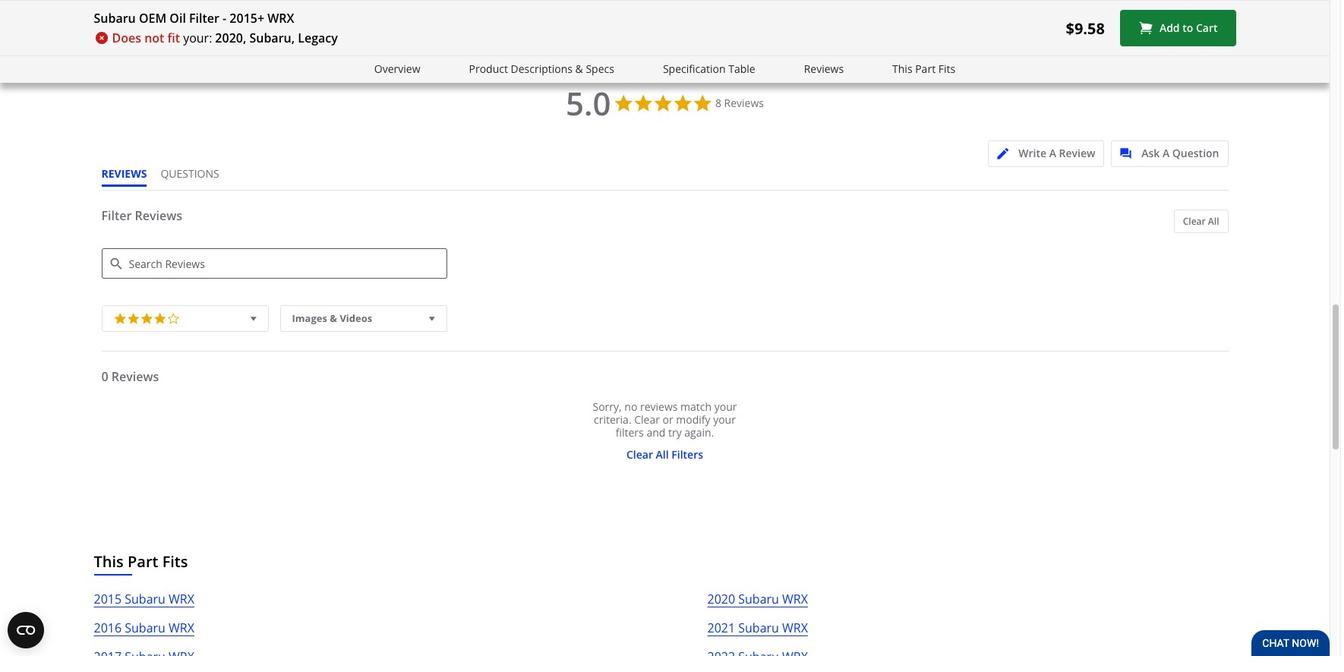 Task type: describe. For each thing, give the bounding box(es) containing it.
specification table
[[663, 62, 756, 76]]

question
[[1173, 146, 1220, 160]]

try
[[669, 426, 682, 440]]

subaru up does
[[94, 10, 136, 27]]

0 horizontal spatial fits
[[162, 552, 188, 572]]

subaru for 2016 subaru wrx
[[125, 620, 166, 637]]

to
[[1183, 21, 1194, 35]]

not
[[144, 30, 164, 46]]

your right "match"
[[715, 400, 737, 414]]

wrx up subaru,
[[268, 10, 294, 27]]

0 reviews
[[101, 369, 159, 385]]

2 2 total reviews element from the left
[[1154, 0, 1276, 8]]

2015+
[[230, 10, 264, 27]]

questions
[[161, 167, 219, 181]]

2021 subaru wrx
[[708, 620, 808, 637]]

empty star image inside rating filter field
[[167, 310, 180, 326]]

Search Reviews search field
[[101, 249, 447, 279]]

2016 subaru wrx
[[94, 620, 194, 637]]

5.0
[[566, 81, 611, 125]]

2020 subaru wrx link
[[708, 590, 808, 619]]

$9.58
[[1066, 18, 1105, 38]]

a for ask
[[1163, 146, 1170, 160]]

rating element
[[101, 306, 269, 332]]

again.
[[685, 426, 714, 440]]

write
[[1019, 146, 1047, 160]]

powered
[[1149, 52, 1192, 66]]

your right the modify
[[714, 413, 736, 427]]

overview
[[374, 62, 421, 76]]

Images & Videos Filter field
[[280, 306, 447, 332]]

2016 subaru wrx link
[[94, 619, 194, 647]]

subaru oem oil filter - 2015+ wrx
[[94, 10, 294, 27]]

2016
[[94, 620, 122, 637]]

1 horizontal spatial part
[[916, 62, 936, 76]]

table
[[729, 62, 756, 76]]

reviews
[[101, 167, 147, 181]]

0 horizontal spatial this part fits
[[94, 552, 188, 572]]

filters
[[616, 426, 644, 440]]

-
[[223, 10, 227, 27]]

wrx for 2016 subaru wrx
[[169, 620, 194, 637]]

1 horizontal spatial fits
[[939, 62, 956, 76]]

subaru for 2020 subaru wrx
[[739, 591, 779, 608]]

magnifying glass image
[[111, 258, 122, 270]]

write a review button
[[988, 141, 1105, 167]]

1 vertical spatial clear
[[635, 413, 660, 427]]

images & videos
[[292, 312, 372, 325]]

and
[[647, 426, 666, 440]]

& inside field
[[330, 312, 337, 325]]

0 vertical spatial filter
[[189, 10, 219, 27]]

5.0 star rating element
[[566, 81, 611, 125]]

criteria.
[[594, 413, 632, 427]]

2 7 total reviews element from the left
[[280, 0, 402, 8]]

clear all button
[[1174, 210, 1229, 233]]

subaru,
[[250, 30, 295, 46]]

ask a question
[[1142, 146, 1220, 160]]

2015 subaru wrx
[[94, 591, 194, 608]]

filter reviews heading
[[101, 208, 1229, 237]]

product descriptions & specs link
[[469, 61, 615, 78]]

down triangle image inside images & videos filter field
[[425, 311, 439, 326]]

or
[[663, 413, 674, 427]]

0
[[101, 369, 108, 385]]

clear all
[[1183, 215, 1220, 228]]

reviews for 0 reviews
[[112, 369, 159, 385]]

add
[[1160, 21, 1180, 35]]

2020 subaru wrx
[[708, 591, 808, 608]]

specs
[[586, 62, 615, 76]]

oem
[[139, 10, 167, 27]]

write no frame image
[[998, 148, 1017, 160]]

2021
[[708, 620, 735, 637]]

does
[[112, 30, 141, 46]]

ask
[[1142, 146, 1160, 160]]

product
[[469, 62, 508, 76]]

2020,
[[215, 30, 246, 46]]

reviews
[[640, 400, 678, 414]]

8
[[716, 96, 722, 110]]

cart
[[1197, 21, 1218, 35]]

no
[[625, 400, 638, 414]]



Task type: vqa. For each thing, say whether or not it's contained in the screenshot.
2 Total Reviews element to the left
yes



Task type: locate. For each thing, give the bounding box(es) containing it.
1 vertical spatial this part fits
[[94, 552, 188, 572]]

3 total reviews element
[[863, 0, 984, 8]]

add to cart
[[1160, 21, 1218, 35]]

your
[[715, 400, 737, 414], [714, 413, 736, 427]]

1 1 total reviews element from the left
[[426, 0, 548, 8]]

a
[[1050, 146, 1057, 160], [1163, 146, 1170, 160]]

filter
[[189, 10, 219, 27], [101, 208, 132, 224]]

subaru down 2015 subaru wrx link
[[125, 620, 166, 637]]

clear all filters link
[[621, 448, 709, 462]]

2 total reviews element up cart
[[1154, 0, 1276, 8]]

1 total reviews element up table
[[717, 0, 839, 8]]

videos
[[340, 312, 372, 325]]

1 horizontal spatial 2 total reviews element
[[1154, 0, 1276, 8]]

clear
[[1183, 215, 1206, 228], [635, 413, 660, 427], [627, 448, 653, 462]]

wrx for 2015 subaru wrx
[[169, 591, 194, 608]]

0 horizontal spatial a
[[1050, 146, 1057, 160]]

2 a from the left
[[1163, 146, 1170, 160]]

images
[[292, 312, 327, 325]]

filters
[[672, 448, 704, 462]]

product descriptions & specs
[[469, 62, 615, 76]]

wrx down 2015 subaru wrx link
[[169, 620, 194, 637]]

subaru for 2015 subaru wrx
[[125, 591, 166, 608]]

1 horizontal spatial empty star image
[[1200, 0, 1211, 8]]

0 horizontal spatial down triangle image
[[247, 311, 260, 326]]

down triangle image right videos
[[425, 311, 439, 326]]

1 2 total reviews element from the left
[[1008, 0, 1130, 8]]

2 vertical spatial clear
[[627, 448, 653, 462]]

star image
[[169, 0, 180, 8], [180, 0, 192, 8], [280, 0, 292, 8], [292, 0, 303, 8], [303, 0, 315, 8], [326, 0, 337, 8], [437, 0, 449, 8], [460, 0, 472, 8], [572, 0, 583, 8], [583, 0, 594, 8], [606, 0, 617, 8], [717, 0, 729, 8], [729, 0, 740, 8], [763, 0, 774, 8], [863, 0, 874, 8], [897, 0, 908, 8], [908, 0, 920, 8], [1020, 0, 1031, 8], [1154, 0, 1165, 8], [1165, 0, 1177, 8], [114, 310, 127, 326], [140, 310, 153, 326]]

legacy
[[298, 30, 338, 46]]

wrx down 2020 subaru wrx link
[[783, 620, 808, 637]]

tab list
[[101, 167, 233, 190]]

all down 'and'
[[656, 448, 669, 462]]

this part fits up 2015 subaru wrx
[[94, 552, 188, 572]]

subaru
[[94, 10, 136, 27], [125, 591, 166, 608], [739, 591, 779, 608], [125, 620, 166, 637], [739, 620, 779, 637]]

subaru up the 2016 subaru wrx
[[125, 591, 166, 608]]

tab list containing reviews
[[101, 167, 233, 190]]

2020
[[708, 591, 735, 608]]

0 vertical spatial part
[[916, 62, 936, 76]]

does not fit your: 2020, subaru, legacy
[[112, 30, 338, 46]]

a right 'write'
[[1050, 146, 1057, 160]]

ask a question button
[[1112, 141, 1229, 167]]

reviews link
[[804, 61, 844, 78]]

1 horizontal spatial down triangle image
[[425, 311, 439, 326]]

part up 2015 subaru wrx
[[128, 552, 158, 572]]

1 vertical spatial empty star image
[[167, 310, 180, 326]]

down triangle image
[[247, 311, 260, 326], [425, 311, 439, 326]]

1 horizontal spatial all
[[1209, 215, 1220, 228]]

wrx up the 2016 subaru wrx
[[169, 591, 194, 608]]

0 vertical spatial &
[[576, 62, 583, 76]]

descriptions
[[511, 62, 573, 76]]

part down 3 total reviews 'element'
[[916, 62, 936, 76]]

& left videos
[[330, 312, 337, 325]]

add to cart button
[[1121, 10, 1236, 46]]

specification table link
[[663, 61, 756, 78]]

0 vertical spatial empty star image
[[1200, 0, 1211, 8]]

&
[[576, 62, 583, 76], [330, 312, 337, 325]]

0 vertical spatial fits
[[939, 62, 956, 76]]

reviews inside heading
[[135, 208, 182, 224]]

0 horizontal spatial part
[[128, 552, 158, 572]]

1 horizontal spatial this
[[893, 62, 913, 76]]

wrx for 2021 subaru wrx
[[783, 620, 808, 637]]

overview link
[[374, 61, 421, 78]]

filter down reviews
[[101, 208, 132, 224]]

1 vertical spatial fits
[[162, 552, 188, 572]]

all inside button
[[1209, 215, 1220, 228]]

1 total reviews element
[[426, 0, 548, 8], [717, 0, 839, 8]]

0 horizontal spatial 7 total reviews element
[[135, 0, 256, 8]]

1 horizontal spatial a
[[1163, 146, 1170, 160]]

& left specs
[[576, 62, 583, 76]]

sorry,
[[593, 400, 622, 414]]

0 horizontal spatial this
[[94, 552, 124, 572]]

modify
[[676, 413, 711, 427]]

fit
[[168, 30, 180, 46]]

1 total reviews element up product
[[426, 0, 548, 8]]

7 total reviews element
[[135, 0, 256, 8], [280, 0, 402, 8]]

empty star image
[[1200, 0, 1211, 8], [167, 310, 180, 326]]

1 vertical spatial part
[[128, 552, 158, 572]]

images & videos element
[[280, 306, 447, 332]]

specification
[[663, 62, 726, 76]]

clear inside button
[[1183, 215, 1206, 228]]

8 reviews
[[716, 96, 764, 110]]

0 vertical spatial this part fits
[[893, 62, 956, 76]]

write a review
[[1019, 146, 1096, 160]]

0 horizontal spatial empty star image
[[167, 310, 180, 326]]

clear down question
[[1183, 215, 1206, 228]]

1 horizontal spatial 1 total reviews element
[[717, 0, 839, 8]]

this part fits down 3 total reviews 'element'
[[893, 62, 956, 76]]

all
[[1209, 215, 1220, 228], [656, 448, 669, 462]]

0 vertical spatial this
[[893, 62, 913, 76]]

1 horizontal spatial this part fits
[[893, 62, 956, 76]]

by
[[1195, 52, 1207, 66]]

1 7 total reviews element from the left
[[135, 0, 256, 8]]

open widget image
[[8, 612, 44, 649]]

star image
[[135, 0, 146, 8], [146, 0, 158, 8], [158, 0, 169, 8], [315, 0, 326, 8], [426, 0, 437, 8], [449, 0, 460, 8], [472, 0, 483, 8], [594, 0, 606, 8], [740, 0, 751, 8], [751, 0, 763, 8], [874, 0, 886, 8], [886, 0, 897, 8], [1008, 0, 1020, 8], [1031, 0, 1043, 8], [1043, 0, 1054, 8], [1054, 0, 1065, 8], [1177, 0, 1188, 8], [127, 310, 140, 326], [153, 310, 167, 326]]

0 horizontal spatial filter
[[101, 208, 132, 224]]

2021 subaru wrx link
[[708, 619, 808, 647]]

wrx up 2021 subaru wrx
[[783, 591, 808, 608]]

0 vertical spatial clear
[[1183, 215, 1206, 228]]

1 vertical spatial filter
[[101, 208, 132, 224]]

11 total reviews element
[[572, 0, 693, 8]]

dialog image
[[1121, 148, 1140, 160]]

your:
[[183, 30, 212, 46]]

2015 subaru wrx link
[[94, 590, 194, 619]]

subaru down 2020 subaru wrx link
[[739, 620, 779, 637]]

1 down triangle image from the left
[[247, 311, 260, 326]]

filter inside 'filter reviews' heading
[[101, 208, 132, 224]]

clear left or
[[635, 413, 660, 427]]

down triangle image left the images
[[247, 311, 260, 326]]

7 total reviews element up 'legacy'
[[280, 0, 402, 8]]

this up 2015
[[94, 552, 124, 572]]

filter left -
[[189, 10, 219, 27]]

review
[[1059, 146, 1096, 160]]

0 horizontal spatial all
[[656, 448, 669, 462]]

powered by
[[1149, 52, 1210, 66]]

subaru for 2021 subaru wrx
[[739, 620, 779, 637]]

clear down filters
[[627, 448, 653, 462]]

sorry, no reviews match your criteria. clear or modify your filters and try again. clear all filters
[[593, 400, 737, 462]]

7 total reviews element up subaru oem oil filter - 2015+ wrx
[[135, 0, 256, 8]]

1 horizontal spatial filter
[[189, 10, 219, 27]]

a right ask
[[1163, 146, 1170, 160]]

1 vertical spatial &
[[330, 312, 337, 325]]

1 horizontal spatial 7 total reviews element
[[280, 0, 402, 8]]

0 vertical spatial all
[[1209, 215, 1220, 228]]

0 horizontal spatial &
[[330, 312, 337, 325]]

filter reviews
[[101, 208, 182, 224]]

match
[[681, 400, 712, 414]]

this part fits
[[893, 62, 956, 76], [94, 552, 188, 572]]

1 vertical spatial this
[[94, 552, 124, 572]]

0 horizontal spatial 1 total reviews element
[[426, 0, 548, 8]]

0 horizontal spatial 2 total reviews element
[[1008, 0, 1130, 8]]

reviews for filter reviews
[[135, 208, 182, 224]]

2 down triangle image from the left
[[425, 311, 439, 326]]

2 total reviews element up '$9.58'
[[1008, 0, 1130, 8]]

2 1 total reviews element from the left
[[717, 0, 839, 8]]

oil
[[170, 10, 186, 27]]

wrx for 2020 subaru wrx
[[783, 591, 808, 608]]

part
[[916, 62, 936, 76], [128, 552, 158, 572]]

wrx
[[268, 10, 294, 27], [169, 591, 194, 608], [783, 591, 808, 608], [169, 620, 194, 637], [783, 620, 808, 637]]

all down question
[[1209, 215, 1220, 228]]

fits
[[939, 62, 956, 76], [162, 552, 188, 572]]

fits down 3 total reviews 'element'
[[939, 62, 956, 76]]

subaru up 2021 subaru wrx
[[739, 591, 779, 608]]

Rating Filter field
[[101, 306, 269, 332]]

this
[[893, 62, 913, 76], [94, 552, 124, 572]]

this down 3 total reviews 'element'
[[893, 62, 913, 76]]

empty star image
[[1188, 0, 1200, 8]]

reviews for 8 reviews
[[724, 96, 764, 110]]

1 horizontal spatial &
[[576, 62, 583, 76]]

all inside the sorry, no reviews match your criteria. clear or modify your filters and try again. clear all filters
[[656, 448, 669, 462]]

2015
[[94, 591, 122, 608]]

1 vertical spatial all
[[656, 448, 669, 462]]

1 a from the left
[[1050, 146, 1057, 160]]

2 total reviews element
[[1008, 0, 1130, 8], [1154, 0, 1276, 8]]

fits up 2015 subaru wrx
[[162, 552, 188, 572]]

a for write
[[1050, 146, 1057, 160]]

reviews
[[804, 62, 844, 76], [724, 96, 764, 110], [135, 208, 182, 224], [112, 369, 159, 385]]

this part fits link
[[893, 61, 956, 78]]



